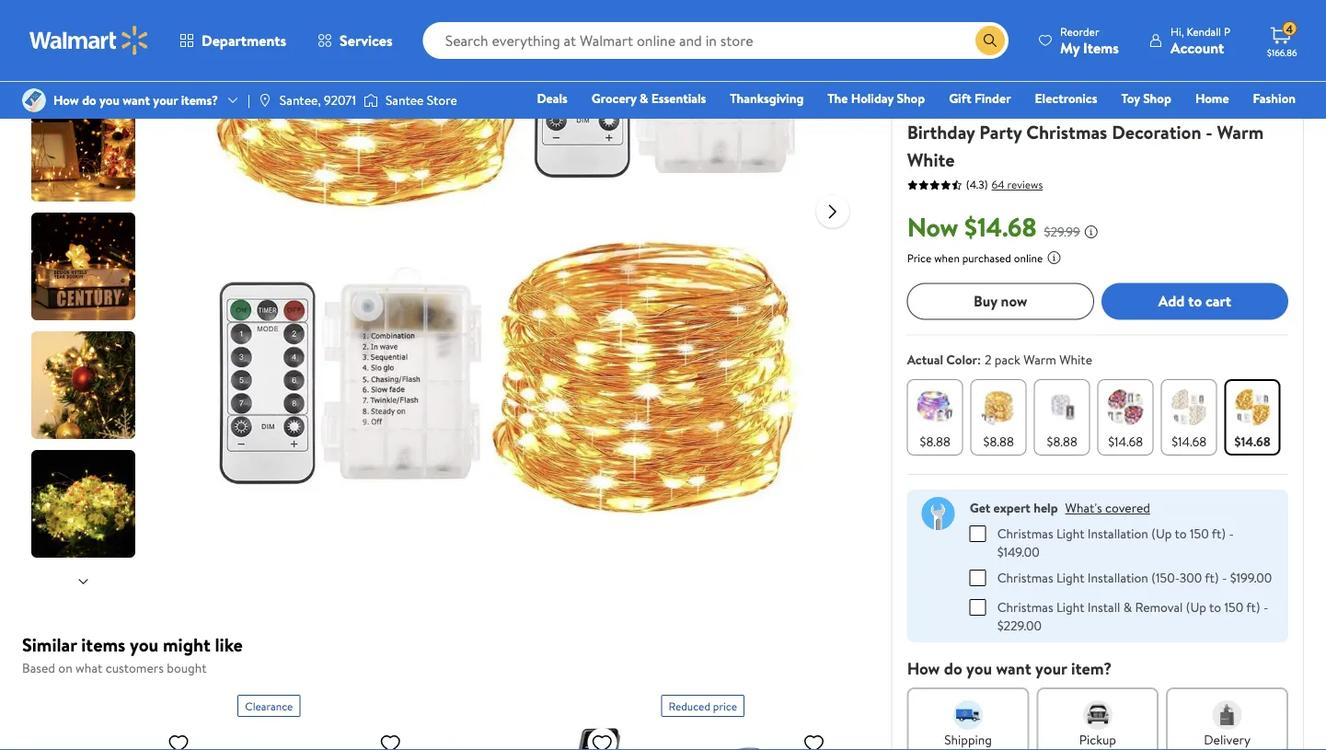 Task type: describe. For each thing, give the bounding box(es) containing it.
covered
[[1106, 499, 1151, 517]]

3 $8.88 button from the left
[[1035, 379, 1091, 455]]

light for &
[[1057, 598, 1085, 616]]

lights up decoration
[[1134, 91, 1183, 117]]

- left finder
[[961, 91, 968, 117]]

wire
[[1036, 91, 1074, 117]]

grocery & essentials
[[592, 89, 706, 107]]

christmas light installation (150-300 ft) - $199.00
[[998, 569, 1273, 587]]

you for similar items you might like based on what customers bought
[[130, 632, 159, 658]]

add to cart button
[[1102, 283, 1289, 320]]

thanksgiving
[[730, 89, 804, 107]]

how for how do you want your item?
[[907, 657, 940, 680]]

copper
[[972, 91, 1032, 117]]

asenek battery operated string lights, 50 led 18ft christmas lights with timer & 8 modes for christmas tree wreath party wedding decor, warm white image
[[238, 724, 409, 750]]

essentials
[[652, 89, 706, 107]]

light for (150-
[[1057, 569, 1085, 587]]

$199.00
[[1231, 569, 1273, 587]]

christmas inside qishi 2 set fairy lights battery operated - led string lights 8 modes 33ft 100 led starry lights - copper wire firefly lights for wedding birthday party christmas decoration - warm white
[[1027, 119, 1108, 145]]

qishi link
[[907, 13, 936, 31]]

bought
[[167, 659, 207, 677]]

(up inside the christmas light install & removal (up to 150 ft) - $229.00
[[1187, 598, 1207, 616]]

2 $8.88 button from the left
[[971, 379, 1027, 455]]

reduced price
[[669, 698, 737, 714]]

now
[[1001, 291, 1028, 311]]

hi,
[[1171, 23, 1184, 39]]

price
[[907, 250, 932, 265]]

set
[[922, 36, 948, 62]]

you for how do you want your items?
[[99, 91, 120, 109]]

holiday
[[851, 89, 894, 107]]

Search search field
[[423, 22, 1009, 59]]

loende christmas lights, 50 led 17 ft battery operated fairy lights for home party garden christmas decoration, 1 pack image
[[661, 724, 833, 750]]

installation for (150-
[[1088, 569, 1149, 587]]

want for items?
[[123, 91, 150, 109]]

departments button
[[164, 18, 302, 63]]

in_home_installation logo image
[[922, 497, 955, 530]]

:
[[978, 350, 981, 368]]

ft) inside christmas light installation (up to 150 ft) - $149.00
[[1212, 525, 1226, 542]]

light for (up
[[1057, 525, 1085, 542]]

toy shop link
[[1113, 88, 1180, 108]]

1 vertical spatial ft)
[[1205, 569, 1220, 587]]

$149.00
[[998, 543, 1040, 561]]

electronics
[[1035, 89, 1098, 107]]

what's covered button
[[1066, 499, 1151, 517]]

on
[[58, 659, 72, 677]]

- inside christmas light installation (up to 150 ft) - $149.00
[[1229, 525, 1234, 542]]

how for how do you want your items?
[[53, 91, 79, 109]]

toy shop
[[1122, 89, 1172, 107]]

party
[[980, 119, 1022, 145]]

my
[[1061, 37, 1080, 58]]

electronics link
[[1027, 88, 1106, 108]]

buy now
[[974, 291, 1028, 311]]

install
[[1088, 598, 1121, 616]]

legal information image
[[1047, 250, 1062, 264]]

your for item?
[[1036, 657, 1068, 680]]

(150-
[[1152, 569, 1180, 587]]

do for how do you want your items?
[[82, 91, 96, 109]]

you for how do you want your item?
[[967, 657, 993, 680]]

items?
[[181, 91, 218, 109]]

gift
[[949, 89, 972, 107]]

gift finder link
[[941, 88, 1020, 108]]

reviews
[[1008, 177, 1043, 192]]

(up inside christmas light installation (up to 150 ft) - $149.00
[[1152, 525, 1172, 542]]

search icon image
[[983, 33, 998, 48]]

to inside button
[[1189, 291, 1203, 311]]

home link
[[1188, 88, 1238, 108]]

delivery button
[[1167, 687, 1289, 750]]

pickup button
[[1037, 687, 1159, 750]]

based
[[22, 659, 55, 677]]

- left led
[[1196, 36, 1202, 62]]

1 $8.88 from the left
[[920, 432, 951, 450]]

walmart+ link
[[1233, 114, 1305, 134]]

gift finder
[[949, 89, 1011, 107]]

2 set fairy lights battery operated - led string lights 8 modes 33ft 100 led starry lights - copper wire firefly lights for wedding birthday party christmas decoration - warm white - image 3 of 8 image
[[31, 213, 139, 320]]

santee, 92071
[[280, 91, 356, 109]]

300
[[1180, 569, 1203, 587]]

lights up 8
[[996, 36, 1045, 62]]

to inside christmas light installation (up to 150 ft) - $149.00
[[1175, 525, 1187, 542]]

led
[[1207, 36, 1236, 62]]

2 set fairy lights battery operated - led string lights 8 modes 33ft 100 led starry lights - copper wire firefly lights for wedding birthday party christmas decoration - warm white - image 5 of 8 image
[[31, 450, 139, 558]]

buy now button
[[907, 283, 1094, 320]]

items
[[81, 632, 125, 658]]

decoration
[[1112, 119, 1202, 145]]

christmas light installation (up to 150 ft) - $149.00
[[998, 525, 1234, 561]]

outdoor string lights 200led 66ft battery operated led rope lights with remote indoor timer fairy lights for patio easter christmas party cool white image
[[26, 724, 197, 750]]

reorder
[[1061, 23, 1100, 39]]

price
[[713, 698, 737, 714]]

account
[[1171, 37, 1225, 58]]

3 $8.88 from the left
[[1047, 432, 1078, 450]]

add to cart
[[1159, 291, 1232, 311]]

want for item?
[[997, 657, 1032, 680]]

add to favorites list, asenek battery operated string lights, 50 led 18ft christmas lights with timer & 8 modes for christmas tree wreath party wedding decor, warm white image
[[379, 731, 402, 750]]

modes
[[1030, 64, 1083, 89]]

2 set fairy lights battery operated - led string lights 8 modes 33ft 100 led starry lights - copper wire firefly lights for wedding birthday party christmas decoration - warm white - image 1 of 8 image
[[31, 0, 139, 83]]

actual color list
[[904, 375, 1293, 459]]

1 $8.88 button from the left
[[907, 379, 964, 455]]

warm inside qishi 2 set fairy lights battery operated - led string lights 8 modes 33ft 100 led starry lights - copper wire firefly lights for wedding birthday party christmas decoration - warm white
[[1218, 119, 1264, 145]]

expert
[[994, 499, 1031, 517]]

buy
[[974, 291, 998, 311]]

operated
[[1114, 36, 1191, 62]]

qishi 2 set fairy lights battery operated - led string lights 8 modes 33ft 100 led starry lights - copper wire firefly lights for wedding birthday party christmas decoration - warm white
[[907, 13, 1287, 172]]

2 set fairy lights battery operated - led string lights 8 modes 33ft 100 led starry lights - copper wire firefly lights for wedding birthday party christmas decoration - warm white - image 4 of 8 image
[[31, 331, 139, 439]]

reorder my items
[[1061, 23, 1119, 58]]

the holiday shop
[[828, 89, 925, 107]]

registry
[[1084, 115, 1131, 133]]

92071
[[324, 91, 356, 109]]

purchased
[[963, 250, 1012, 265]]

- inside the christmas light install & removal (up to 150 ft) - $229.00
[[1264, 598, 1269, 616]]

shop inside 'link'
[[897, 89, 925, 107]]

help
[[1034, 499, 1058, 517]]

64 reviews link
[[988, 177, 1043, 192]]

kendall
[[1187, 23, 1222, 39]]

string
[[907, 64, 957, 89]]



Task type: locate. For each thing, give the bounding box(es) containing it.
2 horizontal spatial to
[[1210, 598, 1222, 616]]

light inside the christmas light install & removal (up to 150 ft) - $229.00
[[1057, 598, 1085, 616]]

how up shipping button
[[907, 657, 940, 680]]

santee,
[[280, 91, 321, 109]]

you inside "similar items you might like based on what customers bought"
[[130, 632, 159, 658]]

1 vertical spatial your
[[1036, 657, 1068, 680]]

0 vertical spatial how
[[53, 91, 79, 109]]

0 vertical spatial your
[[153, 91, 178, 109]]

christmas
[[1027, 119, 1108, 145], [998, 525, 1054, 542], [998, 569, 1054, 587], [998, 598, 1054, 616]]

walmart image
[[29, 26, 149, 55]]

&
[[640, 89, 649, 107], [1124, 598, 1132, 616]]

1 horizontal spatial you
[[130, 632, 159, 658]]

1 horizontal spatial (up
[[1187, 598, 1207, 616]]

0 horizontal spatial want
[[123, 91, 150, 109]]

1 horizontal spatial do
[[944, 657, 963, 680]]

removal
[[1136, 598, 1183, 616]]

Christmas Light Installation (150-300 ft) - $199.00 checkbox
[[970, 570, 987, 586]]

 image
[[22, 88, 46, 112], [364, 91, 378, 110]]

how do you want your items?
[[53, 91, 218, 109]]

the holiday shop link
[[820, 88, 934, 108]]

1 vertical spatial do
[[944, 657, 963, 680]]

2 inside qishi 2 set fairy lights battery operated - led string lights 8 modes 33ft 100 led starry lights - copper wire firefly lights for wedding birthday party christmas decoration - warm white
[[907, 36, 917, 62]]

1 horizontal spatial want
[[997, 657, 1032, 680]]

1 vertical spatial how
[[907, 657, 940, 680]]

 image for santee store
[[364, 91, 378, 110]]

now $14.68
[[907, 209, 1037, 244]]

 image right 92071 in the left of the page
[[364, 91, 378, 110]]

want down $229.00
[[997, 657, 1032, 680]]

2 right :
[[985, 350, 992, 368]]

2 horizontal spatial $8.88 button
[[1035, 379, 1091, 455]]

next media item image
[[822, 200, 844, 222]]

0 vertical spatial do
[[82, 91, 96, 109]]

grocery & essentials link
[[584, 88, 715, 108]]

add to favorites list, loende christmas lights, 50 led 17 ft battery operated fairy lights for home party garden christmas decoration, 1 pack image
[[803, 731, 825, 750]]

$29.99
[[1045, 222, 1081, 240]]

item?
[[1072, 657, 1112, 680]]

installation down covered
[[1088, 525, 1149, 542]]

(up down 300
[[1187, 598, 1207, 616]]

your for items?
[[153, 91, 178, 109]]

& inside grocery & essentials link
[[640, 89, 649, 107]]

1 horizontal spatial 2
[[985, 350, 992, 368]]

$8.88
[[920, 432, 951, 450], [984, 432, 1014, 450], [1047, 432, 1078, 450]]

$14.68 for 2nd '$14.68' button
[[1172, 432, 1207, 450]]

wedding
[[1216, 91, 1287, 117]]

Christmas Light Install & Removal (Up to 150 ft) - $229.00 checkbox
[[970, 599, 987, 616]]

1 vertical spatial light
[[1057, 569, 1085, 587]]

reduced
[[669, 698, 711, 714]]

do up the intent image for shipping
[[944, 657, 963, 680]]

actual color : 2 pack warm white
[[907, 350, 1093, 368]]

1 horizontal spatial $8.88 button
[[971, 379, 1027, 455]]

1 shop from the left
[[897, 89, 925, 107]]

solar fairy lights,waterproof 200led 72ft solar string lights with 8 modes, super bright copper wire solar lights outdoor for tree, patio, garden, party decoration image
[[450, 724, 621, 750]]

product group containing reduced price
[[661, 687, 833, 750]]

toy
[[1122, 89, 1140, 107]]

- down $199.00
[[1264, 598, 1269, 616]]

150 down $199.00
[[1225, 598, 1244, 616]]

 image
[[258, 93, 272, 108]]

to left cart
[[1189, 291, 1203, 311]]

1 $14.68 button from the left
[[1098, 379, 1154, 455]]

1 horizontal spatial $14.68 button
[[1162, 379, 1218, 455]]

& right install
[[1124, 598, 1132, 616]]

christmas inside the christmas light install & removal (up to 150 ft) - $229.00
[[998, 598, 1054, 616]]

- down for
[[1206, 119, 1213, 145]]

2 $8.88 from the left
[[984, 432, 1014, 450]]

0 vertical spatial to
[[1189, 291, 1203, 311]]

2 product group from the left
[[661, 687, 833, 750]]

1 horizontal spatial how
[[907, 657, 940, 680]]

do for how do you want your item?
[[944, 657, 963, 680]]

warm down wedding at the right top
[[1218, 119, 1264, 145]]

$14.68 for 1st '$14.68' button from right
[[1235, 432, 1271, 450]]

2 vertical spatial light
[[1057, 598, 1085, 616]]

1 vertical spatial installation
[[1088, 569, 1149, 587]]

1 vertical spatial want
[[997, 657, 1032, 680]]

intent image for shipping image
[[954, 700, 983, 730]]

1 vertical spatial (up
[[1187, 598, 1207, 616]]

$14.68
[[965, 209, 1037, 244], [1109, 432, 1144, 450], [1172, 432, 1207, 450], [1235, 432, 1271, 450]]

Walmart Site-Wide search field
[[423, 22, 1009, 59]]

0 vertical spatial &
[[640, 89, 649, 107]]

similar
[[22, 632, 77, 658]]

light left install
[[1057, 598, 1085, 616]]

Christmas Light Installation (Up to 150 ft) - $149.00 checkbox
[[970, 525, 987, 542]]

p
[[1224, 23, 1231, 39]]

installation up install
[[1088, 569, 1149, 587]]

0 horizontal spatial  image
[[22, 88, 46, 112]]

1 product group from the left
[[238, 687, 409, 750]]

2 installation from the top
[[1088, 569, 1149, 587]]

how do you want your item?
[[907, 657, 1112, 680]]

online
[[1014, 250, 1043, 265]]

your left items?
[[153, 91, 178, 109]]

light down 'get expert help what's covered'
[[1057, 525, 1085, 542]]

0 vertical spatial installation
[[1088, 525, 1149, 542]]

0 vertical spatial light
[[1057, 525, 1085, 542]]

get
[[970, 499, 991, 517]]

ft) inside the christmas light install & removal (up to 150 ft) - $229.00
[[1247, 598, 1261, 616]]

fairy
[[953, 36, 992, 62]]

1 vertical spatial to
[[1175, 525, 1187, 542]]

0 horizontal spatial $14.68 button
[[1098, 379, 1154, 455]]

2 light from the top
[[1057, 569, 1085, 587]]

christmas down wire
[[1027, 119, 1108, 145]]

150 inside christmas light installation (up to 150 ft) - $149.00
[[1190, 525, 1209, 542]]

8
[[1015, 64, 1025, 89]]

0 vertical spatial (up
[[1152, 525, 1172, 542]]

installation
[[1088, 525, 1149, 542], [1088, 569, 1149, 587]]

1 horizontal spatial product group
[[661, 687, 833, 750]]

you down walmart image
[[99, 91, 120, 109]]

might
[[163, 632, 211, 658]]

2 vertical spatial to
[[1210, 598, 1222, 616]]

christmas light install & removal (up to 150 ft) - $229.00
[[998, 598, 1269, 635]]

christmas for christmas light installation (up to 150 ft) - $149.00
[[998, 525, 1054, 542]]

product group containing clearance
[[238, 687, 409, 750]]

shipping
[[945, 731, 992, 749]]

how down the 2 set fairy lights battery operated - led string lights 8 modes 33ft 100 led starry lights - copper wire firefly lights for wedding birthday party christmas decoration - warm white - image 1 of 8
[[53, 91, 79, 109]]

$14.68 for 1st '$14.68' button from the left
[[1109, 432, 1144, 450]]

1 vertical spatial 150
[[1225, 598, 1244, 616]]

shop right holiday
[[897, 89, 925, 107]]

lights down fairy
[[961, 64, 1010, 89]]

0 horizontal spatial warm
[[1024, 350, 1057, 368]]

debit
[[1186, 115, 1217, 133]]

0 horizontal spatial shop
[[897, 89, 925, 107]]

- left $199.00
[[1223, 569, 1228, 587]]

0 horizontal spatial you
[[99, 91, 120, 109]]

 image for how do you want your items?
[[22, 88, 46, 112]]

64
[[992, 177, 1005, 192]]

to up 300
[[1175, 525, 1187, 542]]

color
[[947, 350, 978, 368]]

1 horizontal spatial 150
[[1225, 598, 1244, 616]]

next image image
[[76, 575, 91, 589]]

0 horizontal spatial do
[[82, 91, 96, 109]]

0 horizontal spatial your
[[153, 91, 178, 109]]

intent image for delivery image
[[1213, 700, 1243, 730]]

white up the actual color list
[[1060, 350, 1093, 368]]

qishi
[[907, 13, 936, 31]]

2 horizontal spatial you
[[967, 657, 993, 680]]

battery
[[1050, 36, 1109, 62]]

(4.3) 64 reviews
[[966, 177, 1043, 192]]

$166.86
[[1268, 46, 1298, 58]]

0 vertical spatial 150
[[1190, 525, 1209, 542]]

2 horizontal spatial $8.88
[[1047, 432, 1078, 450]]

for
[[1188, 91, 1212, 117]]

pickup
[[1080, 731, 1117, 749]]

(up up (150-
[[1152, 525, 1172, 542]]

1 vertical spatial &
[[1124, 598, 1132, 616]]

0 horizontal spatial white
[[907, 146, 955, 172]]

registry link
[[1076, 114, 1140, 134]]

1 horizontal spatial shop
[[1144, 89, 1172, 107]]

deals link
[[529, 88, 576, 108]]

0 horizontal spatial product group
[[238, 687, 409, 750]]

one debit
[[1155, 115, 1217, 133]]

2 vertical spatial ft)
[[1247, 598, 1261, 616]]

0 horizontal spatial to
[[1175, 525, 1187, 542]]

one debit link
[[1147, 114, 1226, 134]]

1 vertical spatial white
[[1060, 350, 1093, 368]]

add to favorites list, solar fairy lights,waterproof 200led 72ft solar string lights with 8 modes, super bright copper wire solar lights outdoor for tree, patio, garden, party decoration image
[[591, 731, 613, 750]]

& inside the christmas light install & removal (up to 150 ft) - $229.00
[[1124, 598, 1132, 616]]

150 inside the christmas light install & removal (up to 150 ft) - $229.00
[[1225, 598, 1244, 616]]

your
[[153, 91, 178, 109], [1036, 657, 1068, 680]]

2 set fairy lights battery operated - led string lights 8 modes 33ft 100 led starry lights - copper wire firefly lights for wedding birthday party christmas decoration - warm white - image 2 of 8 image
[[31, 94, 139, 202]]

clearance
[[245, 698, 293, 714]]

store
[[427, 91, 457, 109]]

2 set fairy lights battery operated - led string lights 8 modes 33ft 100 led starry lights - copper wire firefly lights for wedding birthday party christmas decoration - warm white image
[[213, 0, 802, 518]]

firefly
[[1078, 91, 1130, 117]]

birthday
[[907, 119, 975, 145]]

christmas up $229.00
[[998, 598, 1054, 616]]

departments
[[202, 30, 286, 51]]

ft)
[[1212, 525, 1226, 542], [1205, 569, 1220, 587], [1247, 598, 1261, 616]]

cart
[[1206, 291, 1232, 311]]

100
[[1128, 64, 1157, 89]]

$8.88 up expert
[[984, 432, 1014, 450]]

0 horizontal spatial $8.88 button
[[907, 379, 964, 455]]

your left item? at the bottom right of the page
[[1036, 657, 1068, 680]]

& right grocery at the left of the page
[[640, 89, 649, 107]]

white down birthday
[[907, 146, 955, 172]]

want left items?
[[123, 91, 150, 109]]

hi, kendall p account
[[1171, 23, 1231, 58]]

installation inside christmas light installation (up to 150 ft) - $149.00
[[1088, 525, 1149, 542]]

0 horizontal spatial (up
[[1152, 525, 1172, 542]]

0 vertical spatial ft)
[[1212, 525, 1226, 542]]

3 $14.68 button from the left
[[1225, 379, 1281, 455]]

3 light from the top
[[1057, 598, 1085, 616]]

1 horizontal spatial warm
[[1218, 119, 1264, 145]]

actual
[[907, 350, 944, 368]]

1 horizontal spatial your
[[1036, 657, 1068, 680]]

lights down string
[[907, 91, 957, 117]]

2 horizontal spatial $14.68 button
[[1225, 379, 1281, 455]]

you up the intent image for shipping
[[967, 657, 993, 680]]

now
[[907, 209, 959, 244]]

what
[[76, 659, 102, 677]]

christmas up $149.00
[[998, 525, 1054, 542]]

1 horizontal spatial &
[[1124, 598, 1132, 616]]

0 vertical spatial white
[[907, 146, 955, 172]]

$8.88 up in_home_installation logo
[[920, 432, 951, 450]]

services button
[[302, 18, 408, 63]]

150 up 300
[[1190, 525, 1209, 542]]

- up $199.00
[[1229, 525, 1234, 542]]

how
[[53, 91, 79, 109], [907, 657, 940, 680]]

shop right 'toy'
[[1144, 89, 1172, 107]]

1 vertical spatial warm
[[1024, 350, 1057, 368]]

white
[[907, 146, 955, 172], [1060, 350, 1093, 368]]

product group
[[238, 687, 409, 750], [661, 687, 833, 750]]

2 left set
[[907, 36, 917, 62]]

walmart+
[[1241, 115, 1296, 133]]

33ft
[[1087, 64, 1124, 89]]

(4.3)
[[966, 177, 988, 192]]

$8.88 button
[[907, 379, 964, 455], [971, 379, 1027, 455], [1035, 379, 1091, 455]]

home
[[1196, 89, 1230, 107]]

christmas for christmas light installation (150-300 ft) - $199.00
[[998, 569, 1054, 587]]

installation for (up
[[1088, 525, 1149, 542]]

0 horizontal spatial &
[[640, 89, 649, 107]]

2 $14.68 button from the left
[[1162, 379, 1218, 455]]

christmas down $149.00
[[998, 569, 1054, 587]]

to inside the christmas light install & removal (up to 150 ft) - $229.00
[[1210, 598, 1222, 616]]

light down christmas light installation (up to 150 ft) - $149.00
[[1057, 569, 1085, 587]]

to right the removal
[[1210, 598, 1222, 616]]

santee
[[386, 91, 424, 109]]

intent image for pickup image
[[1083, 700, 1113, 730]]

0 vertical spatial want
[[123, 91, 150, 109]]

fashion
[[1254, 89, 1296, 107]]

do down the 2 set fairy lights battery operated - led string lights 8 modes 33ft 100 led starry lights - copper wire firefly lights for wedding birthday party christmas decoration - warm white - image 1 of 8
[[82, 91, 96, 109]]

1 vertical spatial 2
[[985, 350, 992, 368]]

white inside qishi 2 set fairy lights battery operated - led string lights 8 modes 33ft 100 led starry lights - copper wire firefly lights for wedding birthday party christmas decoration - warm white
[[907, 146, 955, 172]]

 image down the 2 set fairy lights battery operated - led string lights 8 modes 33ft 100 led starry lights - copper wire firefly lights for wedding birthday party christmas decoration - warm white - image 1 of 8
[[22, 88, 46, 112]]

fashion link
[[1245, 88, 1305, 108]]

0 horizontal spatial 150
[[1190, 525, 1209, 542]]

1 light from the top
[[1057, 525, 1085, 542]]

1 horizontal spatial white
[[1060, 350, 1093, 368]]

0 vertical spatial warm
[[1218, 119, 1264, 145]]

0 horizontal spatial $8.88
[[920, 432, 951, 450]]

add to favorites list, outdoor string lights 200led 66ft battery operated led rope lights with remote indoor timer fairy lights for patio easter christmas party cool white image
[[168, 731, 190, 750]]

2 shop from the left
[[1144, 89, 1172, 107]]

christmas inside christmas light installation (up to 150 ft) - $149.00
[[998, 525, 1054, 542]]

1 horizontal spatial  image
[[364, 91, 378, 110]]

learn more about strikethrough prices image
[[1084, 224, 1099, 239]]

warm right pack
[[1024, 350, 1057, 368]]

get expert help what's covered
[[970, 499, 1151, 517]]

customers
[[106, 659, 164, 677]]

one
[[1155, 115, 1183, 133]]

the
[[828, 89, 848, 107]]

0 horizontal spatial how
[[53, 91, 79, 109]]

christmas for christmas light install & removal (up to 150 ft) - $229.00
[[998, 598, 1054, 616]]

0 vertical spatial 2
[[907, 36, 917, 62]]

0 horizontal spatial 2
[[907, 36, 917, 62]]

warm
[[1218, 119, 1264, 145], [1024, 350, 1057, 368]]

shipping button
[[907, 687, 1030, 750]]

$8.88 up 'get expert help what's covered'
[[1047, 432, 1078, 450]]

lights
[[996, 36, 1045, 62], [961, 64, 1010, 89], [907, 91, 957, 117], [1134, 91, 1183, 117]]

delivery
[[1204, 731, 1251, 749]]

you up customers
[[130, 632, 159, 658]]

1 horizontal spatial to
[[1189, 291, 1203, 311]]

light inside christmas light installation (up to 150 ft) - $149.00
[[1057, 525, 1085, 542]]

1 horizontal spatial $8.88
[[984, 432, 1014, 450]]

1 installation from the top
[[1088, 525, 1149, 542]]



Task type: vqa. For each thing, say whether or not it's contained in the screenshot.
LED
yes



